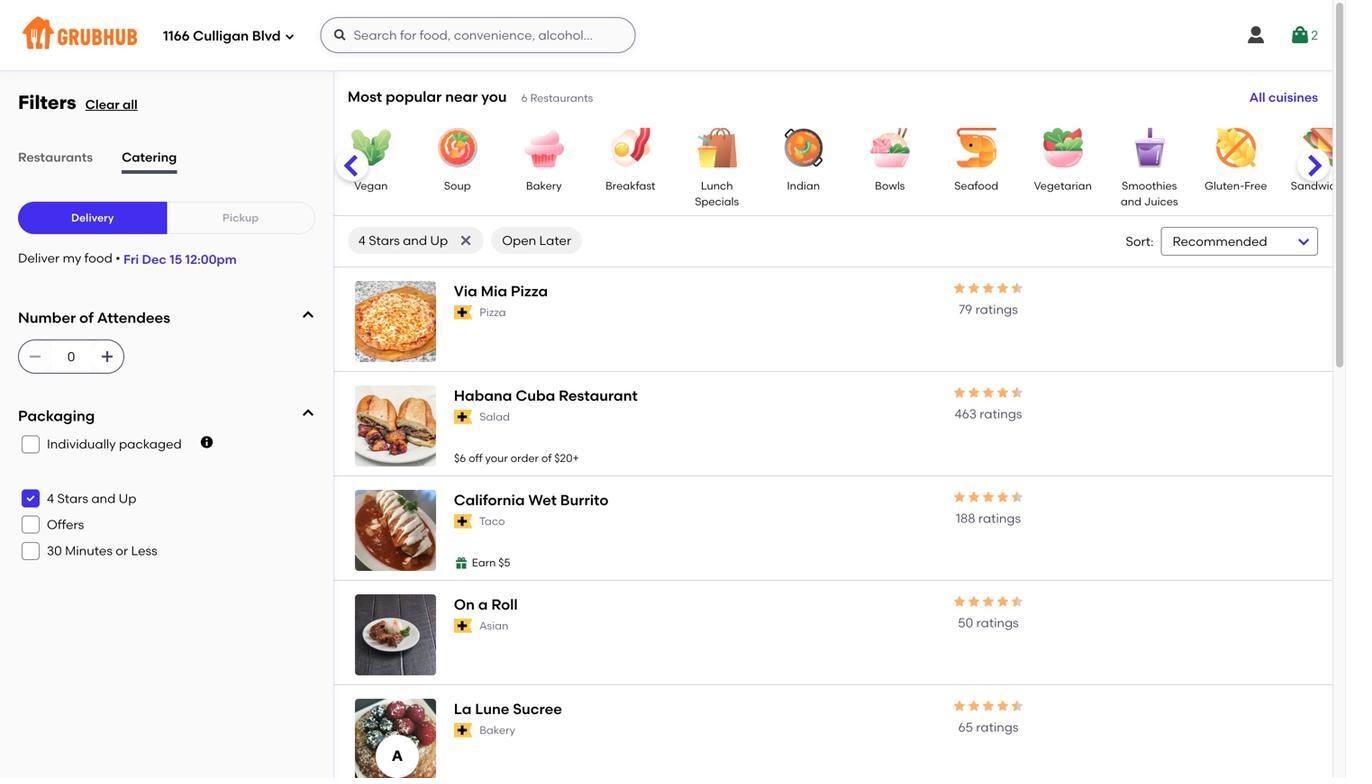 Task type: describe. For each thing, give the bounding box(es) containing it.
culligan
[[193, 28, 249, 44]]

subscription pass image for habana
[[454, 410, 472, 425]]

pickup button
[[166, 202, 315, 234]]

habana cuba restaurant link
[[454, 386, 824, 406]]

habana cuba restaurant
[[454, 387, 638, 405]]

wet
[[528, 492, 557, 509]]

subscription pass image for la
[[454, 724, 472, 738]]

packaged
[[119, 437, 182, 452]]

ratings for on a roll
[[976, 615, 1019, 631]]

near
[[445, 88, 478, 105]]

ratings for la lune sucree
[[976, 720, 1019, 735]]

indian image
[[772, 128, 835, 168]]

lunch specials
[[695, 179, 739, 208]]

bakery image
[[513, 128, 576, 168]]

catering
[[122, 150, 177, 165]]

sort
[[1126, 234, 1151, 249]]

fri
[[124, 252, 139, 267]]

bowls
[[875, 179, 905, 192]]

65 ratings
[[958, 720, 1019, 735]]

individually packaged
[[47, 437, 182, 452]]

0 horizontal spatial up
[[119, 491, 137, 506]]

30 minutes or less
[[47, 544, 157, 559]]

number
[[18, 309, 76, 327]]

most popular near you
[[348, 88, 507, 105]]

•
[[115, 250, 120, 266]]

svg image right "input item quantity" number field
[[100, 350, 114, 364]]

and inside smoothies and juices
[[1121, 195, 1142, 208]]

restaurants button
[[18, 143, 118, 176]]

soup image
[[426, 128, 489, 168]]

1166
[[163, 28, 190, 44]]

free
[[1245, 179, 1268, 192]]

via mia pizza link
[[454, 281, 824, 301]]

0 horizontal spatial of
[[79, 309, 94, 327]]

lunch
[[701, 179, 733, 192]]

65
[[958, 720, 973, 735]]

1 vertical spatial stars
[[57, 491, 88, 506]]

offers
[[47, 517, 84, 533]]

delivery button
[[18, 202, 167, 234]]

svg image for 4 stars and up
[[25, 493, 36, 504]]

your
[[485, 452, 508, 465]]

vegetarian
[[1034, 179, 1092, 192]]

fri dec 15 12:00pm button
[[124, 243, 237, 276]]

79 ratings
[[959, 302, 1018, 317]]

svg image inside 2 button
[[1290, 24, 1311, 46]]

breakfast image
[[599, 128, 662, 168]]

my
[[63, 250, 81, 266]]

sandwiches image
[[1291, 128, 1346, 168]]

6
[[521, 91, 528, 104]]

smoothies and juices
[[1121, 179, 1178, 208]]

packaging
[[18, 407, 95, 425]]

taco
[[479, 515, 505, 528]]

main navigation navigation
[[0, 0, 1333, 70]]

via mia pizza logo image
[[355, 281, 436, 362]]

Input item quantity number field
[[51, 341, 91, 373]]

smoothies and juices image
[[1118, 128, 1181, 168]]

california wet burrito
[[454, 492, 609, 509]]

cuisines
[[1269, 90, 1318, 105]]

seafood image
[[945, 128, 1008, 168]]

breakfast
[[606, 179, 656, 192]]

on a roll
[[454, 596, 518, 614]]

ratings for via mia pizza
[[976, 302, 1018, 317]]

dec
[[142, 252, 167, 267]]

earn $5
[[472, 557, 511, 570]]

lune
[[475, 701, 510, 718]]

subscription pass image
[[454, 306, 472, 320]]

463
[[955, 406, 977, 422]]

:
[[1151, 234, 1154, 249]]

restaurant
[[559, 387, 638, 405]]

off
[[468, 452, 482, 465]]

number of attendees
[[18, 309, 170, 327]]

lunch specials image
[[686, 128, 749, 168]]

asian
[[479, 620, 509, 633]]

2 button
[[1290, 19, 1318, 51]]

4 stars and up button
[[348, 227, 484, 254]]

79
[[959, 302, 973, 317]]

vegan
[[354, 179, 388, 192]]

vegetarian image
[[1032, 128, 1095, 168]]

la
[[454, 701, 472, 718]]

pickup
[[223, 211, 259, 224]]

california wet burrito logo image
[[355, 490, 436, 571]]

$5
[[499, 557, 511, 570]]

sucree
[[513, 701, 562, 718]]

Search for food, convenience, alcohol... search field
[[320, 17, 636, 53]]

all
[[123, 97, 138, 112]]

blvd
[[252, 28, 281, 44]]

50 ratings
[[958, 615, 1019, 631]]

to
[[1178, 476, 1191, 491]]

50
[[958, 615, 973, 631]]



Task type: locate. For each thing, give the bounding box(es) containing it.
4 up "offers"
[[47, 491, 54, 506]]

clear all button
[[85, 88, 145, 121]]

1 vertical spatial bakery
[[479, 724, 515, 737]]

popular
[[386, 88, 442, 105]]

1 vertical spatial pizza
[[479, 306, 506, 319]]

subscription pass image for california
[[454, 515, 472, 529]]

0 vertical spatial of
[[79, 309, 94, 327]]

all cuisines
[[1250, 90, 1318, 105]]

specials
[[695, 195, 739, 208]]

pizza right mia on the top left of the page
[[511, 283, 548, 300]]

svg image
[[1290, 24, 1311, 46], [333, 28, 347, 42], [284, 31, 295, 42], [459, 233, 473, 248], [301, 308, 315, 323], [28, 350, 42, 364], [301, 407, 315, 421], [200, 435, 214, 450], [25, 439, 36, 450], [25, 520, 36, 531]]

4 stars and up down vegan
[[358, 233, 448, 248]]

15
[[170, 252, 182, 267]]

1 horizontal spatial 4
[[358, 233, 366, 248]]

and inside 4 stars and up button
[[403, 233, 427, 248]]

subscription pass image down the la
[[454, 724, 472, 738]]

smoothies
[[1122, 179, 1177, 192]]

svg image left 2 button at the top right of the page
[[1246, 24, 1267, 46]]

pizza
[[511, 283, 548, 300], [479, 306, 506, 319]]

0 horizontal spatial 4 stars and up
[[47, 491, 137, 506]]

svg image left earn
[[454, 556, 468, 571]]

and down smoothies
[[1121, 195, 1142, 208]]

filters clear all
[[18, 91, 138, 114]]

subscription pass image
[[454, 410, 472, 425], [454, 515, 472, 529], [454, 619, 472, 634], [454, 724, 472, 738]]

bakery
[[526, 179, 562, 192], [479, 724, 515, 737]]

earn
[[472, 557, 496, 570]]

0 vertical spatial 4 stars and up
[[358, 233, 448, 248]]

12:00pm
[[185, 252, 237, 267]]

a
[[478, 596, 488, 614]]

1 horizontal spatial and
[[403, 233, 427, 248]]

proceed to checkout
[[1123, 476, 1254, 491]]

restaurants
[[530, 91, 593, 104], [18, 150, 93, 165]]

0 horizontal spatial restaurants
[[18, 150, 93, 165]]

subscription pass image left taco
[[454, 515, 472, 529]]

filters
[[18, 91, 76, 114]]

1 vertical spatial up
[[119, 491, 137, 506]]

1 vertical spatial of
[[541, 452, 552, 465]]

svg image
[[1246, 24, 1267, 46], [100, 350, 114, 364], [25, 493, 36, 504], [25, 546, 36, 557], [454, 556, 468, 571]]

juices
[[1144, 195, 1178, 208]]

1 horizontal spatial up
[[430, 233, 448, 248]]

deliver
[[18, 250, 60, 266]]

on a roll logo image
[[355, 595, 436, 676]]

la lune sucree logo image
[[355, 699, 436, 779]]

soup
[[444, 179, 471, 192]]

most
[[348, 88, 382, 105]]

via mia pizza
[[454, 283, 548, 300]]

habana
[[454, 387, 512, 405]]

gluten-free
[[1205, 179, 1268, 192]]

star icon image
[[953, 281, 967, 296], [967, 281, 981, 296], [981, 281, 996, 296], [996, 281, 1010, 296], [1010, 281, 1025, 296], [1010, 281, 1025, 296], [953, 386, 967, 400], [967, 386, 981, 400], [981, 386, 996, 400], [996, 386, 1010, 400], [1010, 386, 1025, 400], [1010, 386, 1025, 400], [953, 490, 967, 505], [967, 490, 981, 505], [981, 490, 996, 505], [996, 490, 1010, 505], [1010, 490, 1025, 505], [1010, 490, 1025, 505], [953, 595, 967, 609], [967, 595, 981, 609], [981, 595, 996, 609], [996, 595, 1010, 609], [1010, 595, 1025, 609], [1010, 595, 1025, 609], [953, 699, 967, 714], [967, 699, 981, 714], [981, 699, 996, 714], [996, 699, 1010, 714], [1010, 699, 1025, 714], [1010, 699, 1025, 714]]

svg image for earn $5
[[454, 556, 468, 571]]

0 vertical spatial stars
[[369, 233, 400, 248]]

0 vertical spatial and
[[1121, 195, 1142, 208]]

habana cuba restaurant logo image
[[355, 386, 436, 467]]

subscription pass image down habana
[[454, 410, 472, 425]]

restaurants down filters
[[18, 150, 93, 165]]

svg image inside 4 stars and up button
[[459, 233, 473, 248]]

open later
[[502, 233, 571, 248]]

individually
[[47, 437, 116, 452]]

up inside button
[[430, 233, 448, 248]]

ratings right the 188
[[979, 511, 1021, 526]]

subscription pass image down on
[[454, 619, 472, 634]]

0 vertical spatial 4
[[358, 233, 366, 248]]

svg image for 30 minutes or less
[[25, 546, 36, 557]]

ratings right 65
[[976, 720, 1019, 735]]

stars
[[369, 233, 400, 248], [57, 491, 88, 506]]

ratings right 463
[[980, 406, 1022, 422]]

4 stars and up up "offers"
[[47, 491, 137, 506]]

ratings right 50
[[976, 615, 1019, 631]]

0 vertical spatial up
[[430, 233, 448, 248]]

indian
[[787, 179, 820, 192]]

and up 30 minutes or less
[[91, 491, 116, 506]]

of
[[79, 309, 94, 327], [541, 452, 552, 465]]

roll
[[491, 596, 518, 614]]

la lune sucree link
[[454, 699, 824, 720]]

stars down vegan
[[369, 233, 400, 248]]

burrito
[[560, 492, 609, 509]]

4 inside button
[[358, 233, 366, 248]]

order
[[510, 452, 539, 465]]

0 horizontal spatial and
[[91, 491, 116, 506]]

1 vertical spatial and
[[403, 233, 427, 248]]

1 vertical spatial 4 stars and up
[[47, 491, 137, 506]]

or
[[116, 544, 128, 559]]

4
[[358, 233, 366, 248], [47, 491, 54, 506]]

1 horizontal spatial bakery
[[526, 179, 562, 192]]

delivery
[[71, 211, 114, 224]]

seafood
[[955, 179, 999, 192]]

restaurants right "6"
[[530, 91, 593, 104]]

proceed
[[1123, 476, 1175, 491]]

gluten-
[[1205, 179, 1245, 192]]

0 vertical spatial pizza
[[511, 283, 548, 300]]

all cuisines button
[[1250, 81, 1318, 114]]

bakery down the lune
[[479, 724, 515, 737]]

later
[[539, 233, 571, 248]]

bowls image
[[859, 128, 922, 168]]

all
[[1250, 90, 1266, 105]]

1 horizontal spatial of
[[541, 452, 552, 465]]

$6 off your order of $20+
[[454, 452, 579, 465]]

1 subscription pass image from the top
[[454, 410, 472, 425]]

svg image down packaging
[[25, 493, 36, 504]]

open
[[502, 233, 536, 248]]

up up or
[[119, 491, 137, 506]]

svg image inside main navigation navigation
[[1246, 24, 1267, 46]]

gluten free image
[[1205, 128, 1268, 168]]

restaurants inside button
[[18, 150, 93, 165]]

463 ratings
[[955, 406, 1022, 422]]

vegan image
[[340, 128, 403, 168]]

bakery down bakery image
[[526, 179, 562, 192]]

0 vertical spatial bakery
[[526, 179, 562, 192]]

of left $20+
[[541, 452, 552, 465]]

subscription pass image for on
[[454, 619, 472, 634]]

sort :
[[1126, 234, 1154, 249]]

2 horizontal spatial and
[[1121, 195, 1142, 208]]

188
[[956, 511, 976, 526]]

$20+
[[554, 452, 579, 465]]

1166 culligan blvd
[[163, 28, 281, 44]]

of right the number at the top left
[[79, 309, 94, 327]]

0 vertical spatial restaurants
[[530, 91, 593, 104]]

and up via mia pizza logo
[[403, 233, 427, 248]]

2 vertical spatial and
[[91, 491, 116, 506]]

4 subscription pass image from the top
[[454, 724, 472, 738]]

0 horizontal spatial pizza
[[479, 306, 506, 319]]

deliver my food • fri dec 15 12:00pm
[[18, 250, 237, 267]]

1 horizontal spatial 4 stars and up
[[358, 233, 448, 248]]

mia
[[481, 283, 507, 300]]

0 horizontal spatial stars
[[57, 491, 88, 506]]

la lune sucree
[[454, 701, 562, 718]]

california wet burrito link
[[454, 490, 824, 511]]

stars up "offers"
[[57, 491, 88, 506]]

4 down vegan
[[358, 233, 366, 248]]

1 horizontal spatial stars
[[369, 233, 400, 248]]

pizza down mia on the top left of the page
[[479, 306, 506, 319]]

1 horizontal spatial restaurants
[[530, 91, 593, 104]]

2 subscription pass image from the top
[[454, 515, 472, 529]]

svg image left 30
[[25, 546, 36, 557]]

1 horizontal spatial pizza
[[511, 283, 548, 300]]

on a roll link
[[454, 595, 824, 615]]

catering button
[[118, 143, 177, 176]]

1 vertical spatial restaurants
[[18, 150, 93, 165]]

$6
[[454, 452, 466, 465]]

california
[[454, 492, 525, 509]]

less
[[131, 544, 157, 559]]

and
[[1121, 195, 1142, 208], [403, 233, 427, 248], [91, 491, 116, 506]]

salad
[[479, 411, 510, 424]]

up
[[430, 233, 448, 248], [119, 491, 137, 506]]

0 horizontal spatial 4
[[47, 491, 54, 506]]

3 subscription pass image from the top
[[454, 619, 472, 634]]

0 horizontal spatial bakery
[[479, 724, 515, 737]]

4 stars and up inside button
[[358, 233, 448, 248]]

1 vertical spatial 4
[[47, 491, 54, 506]]

30
[[47, 544, 62, 559]]

ratings right 79
[[976, 302, 1018, 317]]

up down soup
[[430, 233, 448, 248]]

clear
[[85, 97, 120, 112]]

4 stars and up
[[358, 233, 448, 248], [47, 491, 137, 506]]

stars inside button
[[369, 233, 400, 248]]

checkout
[[1194, 476, 1254, 491]]

ratings
[[976, 302, 1018, 317], [980, 406, 1022, 422], [979, 511, 1021, 526], [976, 615, 1019, 631], [976, 720, 1019, 735]]



Task type: vqa. For each thing, say whether or not it's contained in the screenshot.
top Restaurants
yes



